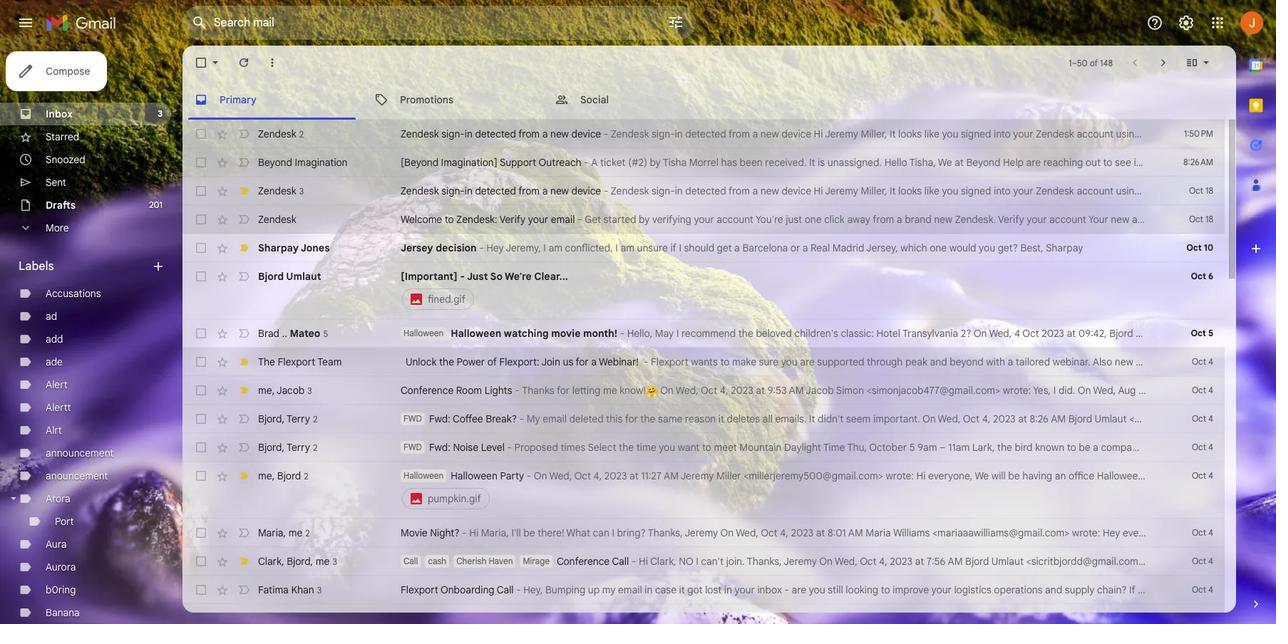 Task type: describe. For each thing, give the bounding box(es) containing it.
11 row from the top
[[183, 434, 1277, 462]]

2 inside maria , me 2
[[306, 528, 310, 539]]

your up best,
[[1027, 213, 1047, 226]]

halloween inside halloween halloween party - on wed, oct 4, 2023 at 11:27 am jeremy miller <millerjeremy500@gmail.com> wrote: hi everyone, we will be having an office halloween party on 10/31. please submit
[[404, 471, 444, 481]]

started
[[604, 213, 637, 226]]

imagination]
[[441, 156, 498, 169]]

search mail image
[[187, 10, 213, 36]]

device up a
[[572, 128, 601, 141]]

am right 7:56
[[948, 556, 963, 568]]

inbox
[[46, 108, 73, 121]]

so
[[490, 270, 503, 283]]

jones
[[301, 242, 330, 255]]

jeremy up the can't
[[685, 527, 718, 540]]

daylight
[[785, 441, 822, 454]]

1 horizontal spatial hey
[[1103, 527, 1121, 540]]

party
[[1147, 470, 1171, 483]]

0 horizontal spatial it
[[679, 584, 685, 597]]

4, left 7:56
[[879, 556, 888, 568]]

1 sharpay from the left
[[258, 242, 299, 255]]

am right 8:26
[[1051, 413, 1066, 426]]

..
[[282, 327, 287, 340]]

<millerjeremy500@gmail.com>
[[744, 470, 884, 483]]

1 horizontal spatial call
[[497, 584, 514, 597]]

9 row from the top
[[183, 377, 1277, 405]]

row containing bjord umlaut
[[183, 262, 1225, 320]]

10
[[1205, 242, 1214, 253]]

1 horizontal spatial we
[[975, 470, 989, 483]]

bird
[[1015, 441, 1033, 454]]

tisha
[[663, 156, 687, 169]]

1 horizontal spatial 5
[[910, 441, 915, 454]]

unsure
[[637, 242, 668, 255]]

3 inside the me , jacob 3
[[308, 386, 312, 396]]

tisha,
[[910, 156, 936, 169]]

cherish
[[457, 556, 487, 567]]

device up just
[[782, 185, 812, 198]]

zendesk 3
[[258, 184, 304, 197]]

2 horizontal spatial call
[[612, 556, 629, 568]]

jeremy down [beyond imagination] support outreach - a ticket (#2) by tisha morrel has been received. it is unassigned. hello tisha, we at beyond help are reaching out to see if there are any support initiates
[[825, 185, 859, 198]]

- right inbox
[[785, 584, 790, 597]]

2,
[[1139, 384, 1147, 397]]

wed, up with
[[990, 327, 1012, 340]]

bjord up maria , me 2
[[277, 470, 301, 483]]

alertt link
[[46, 402, 71, 414]]

maria,
[[481, 527, 509, 540]]

are right help in the right top of the page
[[1027, 156, 1041, 169]]

thu,
[[848, 441, 867, 454]]

in down the 'imagination]'
[[465, 185, 473, 198]]

at right tisha,
[[955, 156, 964, 169]]

fwd: for fwd: coffee break?
[[429, 413, 451, 426]]

no
[[679, 556, 694, 568]]

all
[[763, 413, 773, 426]]

a
[[591, 156, 598, 169]]

still
[[828, 584, 844, 597]]

zendesk sign-in detected from a new device - zendesk sign-in detected from a new device hi jeremy miller, it looks like you signed into your zendesk account using a new device on october 19, 2
[[401, 128, 1277, 141]]

lights
[[485, 384, 513, 397]]

sign- down the 'imagination]'
[[442, 185, 465, 198]]

0 horizontal spatial one
[[805, 213, 822, 226]]

6
[[1209, 271, 1214, 282]]

1 vertical spatial everyone,
[[1123, 527, 1168, 540]]

1 horizontal spatial just
[[1170, 527, 1189, 540]]

to left make
[[721, 356, 730, 369]]

1 horizontal spatial thanks,
[[747, 556, 782, 568]]

umlaut down aug
[[1095, 413, 1127, 426]]

2 vertical spatial by
[[1212, 441, 1223, 454]]

bjord down sharpay jones
[[258, 270, 284, 283]]

your left inbox
[[735, 584, 755, 597]]

at left 9:53 at the right bottom
[[756, 384, 765, 397]]

bjord down the did.
[[1069, 413, 1093, 426]]

bring?
[[617, 527, 646, 540]]

b0ring
[[46, 584, 76, 597]]

oct down any
[[1190, 185, 1204, 196]]

halloween inside halloween halloween watching movie month! - hello, may i recommend the beloved children's classic: hotel transylvania 2? on wed, 4 oct 2023 at 09:42, bjord umlaut <sicritbjordd@gmail.com
[[404, 328, 444, 339]]

3 inside zendesk 3
[[299, 186, 304, 196]]

bjord , terry 2 for fwd: noise level
[[258, 441, 318, 454]]

1 am from the left
[[549, 242, 563, 255]]

mille
[[1261, 384, 1277, 397]]

account for zendesk sign-in detected from a new device hi jeremy miller, it looks like you signed into your zendesk account using a new device on october 19, 2
[[1077, 128, 1114, 141]]

<sicritbjordd@gmail.com
[[1171, 327, 1277, 340]]

umlaut down '<mariaaawilliams@gmail.com>'
[[992, 556, 1024, 568]]

i right no
[[696, 556, 699, 568]]

11:27
[[641, 470, 662, 483]]

brad .. mateo 5
[[258, 327, 328, 340]]

, down maria , me 2
[[282, 555, 284, 568]]

new up the there
[[1151, 128, 1170, 141]]

conflicted,
[[565, 242, 613, 255]]

mountain
[[740, 441, 782, 454]]

5 oct 4 from the top
[[1193, 471, 1214, 481]]

device down any
[[1173, 185, 1202, 198]]

select
[[588, 441, 617, 454]]

new up received.
[[761, 128, 779, 141]]

alrt link
[[46, 424, 62, 437]]

2 oct 4 from the top
[[1193, 385, 1214, 396]]

may
[[655, 327, 674, 340]]

wed, up –
[[938, 413, 961, 426]]

201
[[149, 200, 163, 210]]

support image
[[1147, 14, 1164, 31]]

labels
[[19, 260, 54, 274]]

- left hey, on the left bottom
[[517, 584, 521, 597]]

1 vertical spatial by
[[639, 213, 650, 226]]

2 inside the me , bjord 2
[[304, 471, 309, 482]]

social tab
[[543, 80, 723, 120]]

a up the there
[[1143, 128, 1149, 141]]

port
[[55, 516, 74, 529]]

4 up tailored
[[1015, 327, 1021, 340]]

power
[[457, 356, 485, 369]]

from down has
[[729, 185, 750, 198]]

times
[[561, 441, 586, 454]]

- up the fined.gif
[[460, 270, 465, 283]]

oct 18 for a
[[1190, 185, 1214, 196]]

it down hello
[[890, 185, 896, 198]]

2023 inside cell
[[605, 470, 627, 483]]

at inside cell
[[630, 470, 639, 483]]

1 horizontal spatial and
[[1046, 584, 1063, 597]]

support
[[500, 156, 537, 169]]

halloween up power
[[451, 327, 502, 340]]

using for 18,
[[1117, 185, 1141, 198]]

a right with
[[1008, 356, 1014, 369]]

meet
[[714, 441, 737, 454]]

4 up pm
[[1209, 357, 1214, 367]]

up
[[588, 584, 600, 597]]

row containing clark
[[183, 548, 1277, 576]]

please
[[1215, 470, 1245, 483]]

to left zendesk:
[[445, 213, 454, 226]]

what
[[567, 527, 591, 540]]

refresh image
[[237, 56, 251, 70]]

0 horizontal spatial jacob
[[277, 384, 305, 397]]

a right get
[[735, 242, 740, 255]]

6 oct 4 from the top
[[1193, 528, 1214, 538]]

jeremy,
[[506, 242, 541, 255]]

fwd for fwd: coffee break?
[[404, 414, 422, 424]]

0 horizontal spatial flexport
[[278, 356, 315, 369]]

oct right no
[[1193, 556, 1207, 567]]

1
[[1069, 57, 1072, 68]]

jersey
[[401, 242, 433, 255]]

on right 🤗 icon
[[661, 384, 674, 397]]

am right 11:27
[[664, 470, 679, 483]]

4 right 8:30
[[1209, 385, 1214, 396]]

a up outreach at top left
[[543, 128, 548, 141]]

0 vertical spatial for
[[576, 356, 589, 369]]

oct up inbox
[[761, 527, 778, 540]]

2 am from the left
[[621, 242, 635, 255]]

signed for 19,
[[961, 128, 992, 141]]

it right received.
[[810, 156, 816, 169]]

1 beyond from the left
[[258, 156, 292, 169]]

my
[[602, 584, 616, 597]]

banana
[[46, 607, 80, 620]]

tue, oct 3, 2023, 4:00 pm element
[[1193, 612, 1214, 625]]

device up received.
[[782, 128, 812, 141]]

are down children's
[[800, 356, 815, 369]]

row containing beyond imagination
[[183, 148, 1277, 177]]

8 oct 4 from the top
[[1193, 585, 1214, 596]]

a down been
[[753, 185, 758, 198]]

jeremy inside cell
[[681, 470, 714, 483]]

be inside cell
[[1009, 470, 1020, 483]]

0 vertical spatial email
[[551, 213, 575, 226]]

oct 18 for beyondimaginationhe
[[1190, 214, 1214, 225]]

wrote: down office
[[1073, 527, 1101, 540]]

3 row from the top
[[183, 177, 1277, 205]]

the left power
[[439, 356, 454, 369]]

can't
[[701, 556, 724, 568]]

ade link
[[46, 356, 63, 369]]

at left 8:30
[[1175, 384, 1184, 397]]

time
[[824, 441, 845, 454]]

like for zendesk sign-in detected from a new device hi jeremy miller, it looks like you signed into your zendesk account using a new device on october 19, 2
[[925, 128, 940, 141]]

compose button
[[6, 51, 107, 91]]

to right 'want'
[[702, 441, 712, 454]]

oct down oct 5
[[1193, 357, 1207, 367]]

my
[[527, 413, 540, 426]]

sure
[[759, 356, 779, 369]]

we're
[[505, 270, 532, 283]]

tab list containing primary
[[183, 80, 1237, 120]]

2 horizontal spatial for
[[625, 413, 638, 426]]

fwd: for fwd: noise level
[[429, 441, 451, 454]]

0 horizontal spatial hey
[[487, 242, 504, 255]]

to right 'looking'
[[881, 584, 891, 597]]

out
[[1086, 156, 1101, 169]]

a left friendly
[[1230, 527, 1236, 540]]

- down 'bring?'
[[632, 556, 636, 568]]

would
[[950, 242, 977, 255]]

get?
[[998, 242, 1018, 255]]

zendesk down primary tab
[[258, 127, 296, 140]]

2023 up bird
[[994, 413, 1016, 426]]

on up still
[[820, 556, 833, 568]]

emails.
[[776, 413, 807, 426]]

, up the khan
[[311, 555, 313, 568]]

bjord , terry 2 for fwd: coffee break?
[[258, 413, 318, 425]]

0 vertical spatial be
[[1079, 441, 1091, 454]]

me up clark , bjord , me 3
[[289, 527, 303, 540]]

friendly
[[1238, 527, 1272, 540]]

i right conflicted,
[[616, 242, 618, 255]]

, down the me , jacob 3
[[282, 413, 285, 425]]

from up has
[[729, 128, 750, 141]]

- left get
[[578, 213, 582, 226]]

miller, for zendesk sign-in detected from a new device hi jeremy miller, it looks like you signed into your zendesk account using a new device on october 19, 2
[[861, 128, 888, 141]]

zendesk up reaching
[[1036, 128, 1075, 141]]

new right also
[[1115, 356, 1134, 369]]

1 horizontal spatial jacob
[[806, 384, 834, 397]]

disaster
[[1173, 441, 1210, 454]]

0 vertical spatial is
[[818, 156, 825, 169]]

3 oct 4 from the top
[[1193, 414, 1214, 424]]

october for 18,
[[1219, 185, 1256, 198]]

recommend
[[682, 327, 736, 340]]

primary tab
[[183, 80, 362, 120]]

on for 18,
[[1205, 185, 1216, 198]]

reason
[[685, 413, 716, 426]]

1 verify from the left
[[500, 213, 526, 226]]

3 inside labels navigation
[[158, 108, 163, 119]]

🤗 image
[[646, 386, 658, 398]]

october for 19,
[[1219, 128, 1256, 141]]

toggle split pane mode image
[[1185, 56, 1200, 70]]

into for 19,
[[994, 128, 1011, 141]]

wed, left aug
[[1094, 384, 1116, 397]]

am right 8:01
[[849, 527, 864, 540]]

2 inside zendesk 2
[[299, 129, 304, 139]]

1 vertical spatial <sicritbjordd@gmail.com>
[[1027, 556, 1144, 568]]

2 vertical spatial october
[[870, 441, 907, 454]]

j
[[1276, 356, 1277, 369]]

starred
[[46, 131, 79, 143]]

fined.gif
[[428, 293, 466, 306]]

18 for beyondimaginationhe
[[1206, 214, 1214, 225]]

row containing maria
[[183, 519, 1277, 548]]

gmail image
[[46, 9, 123, 37]]

1 row from the top
[[183, 120, 1277, 148]]

tailored
[[1016, 356, 1051, 369]]

room
[[456, 384, 482, 397]]

clark , bjord , me 3
[[258, 555, 337, 568]]

at left 7:56
[[915, 556, 924, 568]]

transylvania
[[903, 327, 959, 340]]

idea
[[1222, 556, 1241, 568]]

0 vertical spatial it
[[719, 413, 725, 426]]

arora link
[[46, 493, 71, 506]]

a down outreach at top left
[[543, 185, 548, 198]]

unlock the power of flexport: join us for a webinar! - flexport wants to make sure you are supported through peak and beyond with a tailored webinar. also new offerings and features! eguide j
[[401, 356, 1277, 369]]

if
[[1130, 584, 1136, 597]]

me left the know!
[[603, 384, 617, 397]]

clark,
[[651, 556, 677, 568]]

the left fda,
[[1226, 441, 1241, 454]]

2023 up improve
[[890, 556, 913, 568]]

, down the
[[272, 384, 275, 397]]

bjord down the me , jacob 3
[[258, 413, 282, 425]]

the left bird
[[998, 441, 1013, 454]]

4 left idea
[[1209, 556, 1214, 567]]

should
[[684, 242, 715, 255]]

click
[[825, 213, 845, 226]]

oct down 8:30
[[1193, 414, 1207, 424]]

also
[[1093, 356, 1113, 369]]

hi left maria,
[[469, 527, 479, 540]]

promotions tab
[[363, 80, 543, 120]]

2 verify from the left
[[999, 213, 1025, 226]]

on for 19,
[[1205, 128, 1216, 141]]

everyone, inside cell
[[929, 470, 973, 483]]

account for get started by verifying your account you're just one click away from a brand new zendesk. verify your account your new account is beyondimaginationhe
[[1133, 213, 1169, 226]]

settings image
[[1178, 14, 1195, 31]]

8:26 am
[[1184, 157, 1214, 168]]

2?
[[961, 327, 972, 340]]

using for 19,
[[1117, 128, 1141, 141]]

1 50 of 148
[[1069, 57, 1113, 68]]

hi up [beyond imagination] support outreach - a ticket (#2) by tisha morrel has been received. it is unassigned. hello tisha, we at beyond help are reaching out to see if there are any support initiates
[[814, 128, 823, 141]]

4, up lark, at the right of page
[[983, 413, 991, 426]]

were
[[1230, 584, 1252, 597]]

terry for fwd: coffee break?
[[287, 413, 310, 425]]

from down support
[[519, 185, 540, 198]]

oct up grand
[[1193, 528, 1207, 538]]

a left webinar!
[[591, 356, 597, 369]]

3 inside clark , bjord , me 3
[[333, 557, 337, 567]]

2023 right 2,
[[1149, 384, 1172, 397]]

support
[[1205, 156, 1241, 169]]

more
[[46, 222, 69, 235]]

are left any
[[1170, 156, 1184, 169]]

beyond imagination
[[258, 156, 348, 169]]



Task type: vqa. For each thing, say whether or not it's contained in the screenshot.


Task type: locate. For each thing, give the bounding box(es) containing it.
looks up tisha,
[[899, 128, 922, 141]]

0 vertical spatial conference
[[401, 384, 454, 397]]

primary
[[220, 93, 257, 106]]

oct 18 up oct 10
[[1190, 214, 1214, 225]]

row containing fatima khan
[[183, 576, 1277, 605]]

real
[[811, 242, 830, 255]]

1 vertical spatial thanks,
[[747, 556, 782, 568]]

1 vertical spatial of
[[488, 356, 497, 369]]

0 horizontal spatial call
[[404, 556, 418, 567]]

tab list
[[1237, 46, 1277, 573], [183, 80, 1237, 120]]

conference room lights
[[401, 384, 513, 397]]

for right this
[[625, 413, 638, 426]]

detected up zendesk:
[[475, 185, 516, 198]]

umlaut down sharpay jones
[[286, 270, 321, 283]]

oct 4 up tue, oct 3, 2023, 4:00 pm element
[[1193, 585, 1214, 596]]

0 horizontal spatial we
[[938, 156, 953, 169]]

children's
[[795, 327, 839, 340]]

0 vertical spatial 18
[[1206, 185, 1214, 196]]

1 horizontal spatial if
[[1134, 156, 1140, 169]]

0 vertical spatial <sicritbjordd@gmail.com>
[[1130, 413, 1247, 426]]

1 fwd: from the top
[[429, 413, 451, 426]]

- left a
[[584, 156, 589, 169]]

in up tisha
[[675, 128, 683, 141]]

from up support
[[519, 128, 540, 141]]

14 row from the top
[[183, 548, 1277, 576]]

1 horizontal spatial for
[[576, 356, 589, 369]]

verifying
[[653, 213, 692, 226]]

5 row from the top
[[183, 234, 1225, 262]]

is down zendesk sign-in detected from a new device - zendesk sign-in detected from a new device hi jeremy miller, it looks like you signed into your zendesk account using a new device on october 19, 2 on the top of page
[[818, 156, 825, 169]]

None checkbox
[[194, 127, 208, 141], [194, 155, 208, 170], [194, 184, 208, 198], [194, 270, 208, 284], [194, 441, 208, 455], [194, 583, 208, 598], [194, 612, 208, 625], [194, 127, 208, 141], [194, 155, 208, 170], [194, 184, 208, 198], [194, 270, 208, 284], [194, 441, 208, 455], [194, 583, 208, 598], [194, 612, 208, 625]]

a right or
[[803, 242, 808, 255]]

0 vertical spatial hey
[[487, 242, 504, 255]]

i left should
[[679, 242, 682, 255]]

2 vertical spatial email
[[618, 584, 642, 597]]

night?
[[430, 527, 460, 540]]

oct up features!
[[1191, 328, 1207, 339]]

2 terry from the top
[[287, 441, 310, 454]]

account up the jersey decision - hey jeremy, i am conflicted, i am unsure if i should get a barcelona or a real madrid jersey, which one would you get? best, sharpay
[[717, 213, 754, 226]]

bjord , terry 2 up the me , bjord 2 at the bottom left of page
[[258, 441, 318, 454]]

see
[[1116, 156, 1132, 169]]

1 horizontal spatial verify
[[999, 213, 1025, 226]]

1 vertical spatial into
[[994, 185, 1011, 198]]

on inside cell
[[534, 470, 547, 483]]

labels heading
[[19, 260, 151, 274]]

am
[[789, 384, 804, 397], [1051, 413, 1066, 426], [664, 470, 679, 483], [849, 527, 864, 540], [948, 556, 963, 568]]

2 horizontal spatial and
[[1179, 356, 1196, 369]]

1 vertical spatial oct 18
[[1190, 214, 1214, 225]]

into up help in the right top of the page
[[994, 128, 1011, 141]]

detected up support
[[475, 128, 516, 141]]

signed for 18,
[[961, 185, 992, 198]]

oct
[[1190, 185, 1204, 196], [1190, 214, 1204, 225], [1187, 242, 1202, 253], [1191, 271, 1207, 282], [1023, 327, 1040, 340], [1191, 328, 1207, 339], [1193, 357, 1207, 367], [701, 384, 718, 397], [1193, 385, 1207, 396], [963, 413, 980, 426], [1193, 414, 1207, 424], [1193, 442, 1207, 453], [575, 470, 591, 483], [1193, 471, 1207, 481], [761, 527, 778, 540], [1193, 528, 1207, 538], [860, 556, 877, 568], [1193, 556, 1207, 567], [1193, 585, 1207, 596]]

chain?
[[1098, 584, 1127, 597]]

row containing the flexport team
[[183, 348, 1277, 377]]

<mariaaawilliams@gmail.com>
[[933, 527, 1070, 540]]

has
[[721, 156, 737, 169]]

sign-
[[442, 128, 465, 141], [652, 128, 675, 141], [442, 185, 465, 198], [652, 185, 675, 198]]

social
[[581, 93, 609, 106]]

one right "which"
[[930, 242, 947, 255]]

this
[[606, 413, 623, 426]]

by
[[650, 156, 661, 169], [639, 213, 650, 226], [1212, 441, 1223, 454]]

2 vertical spatial for
[[625, 413, 638, 426]]

cell containing halloween party
[[401, 469, 1277, 512]]

main content
[[183, 46, 1277, 625]]

terry down the me , jacob 3
[[287, 413, 310, 425]]

add
[[46, 333, 63, 346]]

None search field
[[183, 6, 696, 40]]

new up outreach at top left
[[551, 128, 569, 141]]

zendesk up [beyond
[[401, 128, 439, 141]]

are right inbox
[[792, 584, 807, 597]]

a left the brand
[[897, 213, 903, 226]]

1 vertical spatial looks
[[899, 185, 922, 198]]

fwd inside fwd fwd: noise level - proposed times select the time you want to meet mountain daylight time thu, october 5 9am – 11am lark, the bird known to be a compartmental disaster by the fda, ha
[[404, 442, 422, 453]]

oct down times
[[575, 470, 591, 483]]

thanks, up clark,
[[648, 527, 683, 540]]

wed, inside cell
[[550, 470, 572, 483]]

account for zendesk sign-in detected from a new device hi jeremy miller, it looks like you signed into your zendesk account using a new device on october 18, 2
[[1077, 185, 1114, 198]]

2 vertical spatial on
[[1174, 470, 1185, 483]]

1 horizontal spatial be
[[1009, 470, 1020, 483]]

account down out
[[1077, 185, 1114, 198]]

banana link
[[46, 607, 80, 620]]

1 like from the top
[[925, 128, 940, 141]]

2 using from the top
[[1117, 185, 1141, 198]]

account up out
[[1077, 128, 1114, 141]]

join
[[542, 356, 561, 369]]

1 vertical spatial is
[[1172, 213, 1179, 226]]

jacob left simon
[[806, 384, 834, 397]]

6 row from the top
[[183, 262, 1225, 320]]

no
[[1177, 556, 1190, 568]]

into for 18,
[[994, 185, 1011, 198]]

148
[[1101, 57, 1113, 68]]

[beyond
[[401, 156, 439, 169]]

a up office
[[1093, 441, 1099, 454]]

1 oct 4 from the top
[[1193, 357, 1214, 367]]

1 vertical spatial on
[[1205, 185, 1216, 198]]

wed, up reason
[[676, 384, 699, 397]]

halloween halloween watching movie month! - hello, may i recommend the beloved children's classic: hotel transylvania 2? on wed, 4 oct 2023 at 09:42, bjord umlaut <sicritbjordd@gmail.com
[[404, 327, 1277, 340]]

on right party
[[1174, 470, 1185, 483]]

fwd for fwd: noise level
[[404, 442, 422, 453]]

email
[[551, 213, 575, 226], [543, 413, 567, 426], [618, 584, 642, 597]]

1 terry from the top
[[287, 413, 310, 425]]

1 horizontal spatial maria
[[866, 527, 891, 540]]

jeremy right pm
[[1225, 384, 1259, 397]]

cell for oct 6
[[401, 270, 1154, 312]]

1 vertical spatial it
[[679, 584, 685, 597]]

deleted
[[569, 413, 604, 426]]

0 horizontal spatial if
[[671, 242, 677, 255]]

oct 4 down oct 5
[[1193, 357, 1214, 367]]

3 row
[[183, 605, 1225, 625]]

zendesk.
[[956, 213, 996, 226]]

3 inside 'fatima khan 3'
[[317, 585, 322, 596]]

0 horizontal spatial sharpay
[[258, 242, 299, 255]]

terry up the me , bjord 2 at the bottom left of page
[[287, 441, 310, 454]]

2 vertical spatial be
[[524, 527, 535, 540]]

2 fwd from the top
[[404, 442, 422, 453]]

0 horizontal spatial be
[[524, 527, 535, 540]]

case
[[655, 584, 677, 597]]

15 row from the top
[[183, 576, 1277, 605]]

- right webinar!
[[644, 356, 649, 369]]

1 vertical spatial fwd:
[[429, 441, 451, 454]]

level
[[481, 441, 505, 454]]

a up been
[[753, 128, 758, 141]]

help
[[1003, 156, 1024, 169]]

using
[[1117, 128, 1141, 141], [1117, 185, 1141, 198]]

0 vertical spatial on
[[1205, 128, 1216, 141]]

call left cash
[[404, 556, 418, 567]]

0 horizontal spatial maria
[[258, 527, 284, 540]]

0 vertical spatial one
[[805, 213, 822, 226]]

one right just
[[805, 213, 822, 226]]

main content containing primary
[[183, 46, 1277, 625]]

2 looks from the top
[[899, 185, 922, 198]]

join.
[[727, 556, 745, 568]]

aurora link
[[46, 561, 76, 574]]

yes,
[[1034, 384, 1051, 397]]

7 oct 4 from the top
[[1193, 556, 1214, 567]]

1 vertical spatial be
[[1009, 470, 1020, 483]]

0 horizontal spatial everyone,
[[929, 470, 973, 483]]

conference
[[401, 384, 454, 397], [557, 556, 610, 568]]

None checkbox
[[194, 56, 208, 70], [194, 213, 208, 227], [194, 241, 208, 255], [194, 327, 208, 341], [194, 355, 208, 369], [194, 384, 208, 398], [194, 412, 208, 427], [194, 469, 208, 484], [194, 526, 208, 541], [194, 555, 208, 569], [194, 56, 208, 70], [194, 213, 208, 227], [194, 241, 208, 255], [194, 327, 208, 341], [194, 355, 208, 369], [194, 384, 208, 398], [194, 412, 208, 427], [194, 469, 208, 484], [194, 526, 208, 541], [194, 555, 208, 569]]

which
[[901, 242, 928, 255]]

0 horizontal spatial beyond
[[258, 156, 292, 169]]

cash
[[428, 556, 447, 567]]

50
[[1078, 57, 1088, 68]]

7 row from the top
[[183, 320, 1277, 348]]

4 row from the top
[[183, 205, 1277, 234]]

5 inside brad .. mateo 5
[[323, 328, 328, 339]]

0 vertical spatial into
[[994, 128, 1011, 141]]

more image
[[265, 56, 280, 70]]

1 into from the top
[[994, 128, 1011, 141]]

just up no
[[1170, 527, 1189, 540]]

older image
[[1157, 56, 1171, 70]]

1 fwd from the top
[[404, 414, 422, 424]]

anouncement link
[[46, 470, 108, 483]]

fwd left "noise" on the bottom left
[[404, 442, 422, 453]]

classic:
[[841, 327, 874, 340]]

2 sharpay from the left
[[1046, 242, 1084, 255]]

wed, down times
[[550, 470, 572, 483]]

and
[[930, 356, 948, 369], [1179, 356, 1196, 369], [1046, 584, 1063, 597]]

get
[[717, 242, 732, 255]]

known
[[1036, 441, 1065, 454]]

decision
[[436, 242, 477, 255]]

3 inside row
[[306, 614, 310, 624]]

thanks
[[522, 384, 555, 397]]

umlaut
[[286, 270, 321, 283], [1136, 327, 1168, 340], [1095, 413, 1127, 426], [992, 556, 1024, 568]]

call down 'bring?'
[[612, 556, 629, 568]]

looks up the brand
[[899, 185, 922, 198]]

4
[[1015, 327, 1021, 340], [1209, 357, 1214, 367], [1209, 385, 1214, 396], [1209, 414, 1214, 424], [1209, 442, 1214, 453], [1209, 471, 1214, 481], [1209, 528, 1214, 538], [1209, 556, 1214, 567], [1209, 585, 1214, 596]]

18 for a
[[1206, 185, 1214, 196]]

main menu image
[[17, 14, 34, 31]]

1 vertical spatial signed
[[961, 185, 992, 198]]

sharpay
[[258, 242, 299, 255], [1046, 242, 1084, 255]]

0 horizontal spatial for
[[557, 384, 570, 397]]

<sicritbjordd@gmail.com> up supply
[[1027, 556, 1144, 568]]

hi inside cell
[[917, 470, 926, 483]]

1 vertical spatial for
[[557, 384, 570, 397]]

0 horizontal spatial and
[[930, 356, 948, 369]]

miller, up away
[[861, 185, 888, 198]]

2 oct 18 from the top
[[1190, 214, 1214, 225]]

wrote: left yes,
[[1003, 384, 1031, 397]]

4 oct 4 from the top
[[1193, 442, 1214, 453]]

new down the there
[[1151, 185, 1170, 198]]

1 vertical spatial terry
[[287, 441, 310, 454]]

outreach
[[539, 156, 582, 169]]

zendesk 2
[[258, 127, 304, 140]]

0 vertical spatial we
[[938, 156, 953, 169]]

- right the lights
[[515, 384, 520, 397]]

2 like from the top
[[925, 185, 940, 198]]

row containing brad
[[183, 320, 1277, 348]]

0 horizontal spatial am
[[549, 242, 563, 255]]

having
[[1023, 470, 1053, 483]]

0 vertical spatial signed
[[961, 128, 992, 141]]

looks
[[899, 128, 922, 141], [899, 185, 922, 198]]

announcement
[[46, 447, 114, 460]]

1 horizontal spatial it
[[719, 413, 725, 426]]

1 horizontal spatial conference
[[557, 556, 610, 568]]

2 bjord , terry 2 from the top
[[258, 441, 318, 454]]

1 using from the top
[[1117, 128, 1141, 141]]

cell
[[401, 270, 1154, 312], [401, 469, 1277, 512]]

0 vertical spatial fwd:
[[429, 413, 451, 426]]

verify up get?
[[999, 213, 1025, 226]]

1 vertical spatial we
[[975, 470, 989, 483]]

19,
[[1259, 128, 1271, 141]]

- down ticket
[[604, 185, 609, 198]]

1 looks from the top
[[899, 128, 922, 141]]

month!
[[583, 327, 618, 340]]

1 vertical spatial one
[[930, 242, 947, 255]]

1 vertical spatial like
[[925, 185, 940, 198]]

row
[[183, 120, 1277, 148], [183, 148, 1277, 177], [183, 177, 1277, 205], [183, 205, 1277, 234], [183, 234, 1225, 262], [183, 262, 1225, 320], [183, 320, 1277, 348], [183, 348, 1277, 377], [183, 377, 1277, 405], [183, 405, 1277, 434], [183, 434, 1277, 462], [183, 462, 1277, 519], [183, 519, 1277, 548], [183, 548, 1277, 576], [183, 576, 1277, 605]]

0 vertical spatial thanks,
[[648, 527, 683, 540]]

announcement link
[[46, 447, 114, 460]]

are
[[1027, 156, 1041, 169], [1170, 156, 1184, 169], [800, 356, 815, 369], [792, 584, 807, 597]]

movie
[[551, 327, 581, 340]]

1 vertical spatial october
[[1219, 185, 1256, 198]]

0 horizontal spatial thanks,
[[648, 527, 683, 540]]

1 oct 18 from the top
[[1190, 185, 1214, 196]]

looks for zendesk sign-in detected from a new device hi jeremy miller, it looks like you signed into your zendesk account using a new device on october 18, 2
[[899, 185, 922, 198]]

clark
[[258, 555, 282, 568]]

4, left 8:01
[[780, 527, 789, 540]]

alrt
[[46, 424, 62, 437]]

in
[[465, 128, 473, 141], [675, 128, 683, 141], [465, 185, 473, 198], [675, 185, 683, 198], [645, 584, 653, 597], [725, 584, 732, 597]]

2 horizontal spatial 5
[[1209, 328, 1214, 339]]

jeremy up flexport onboarding call - hey, bumping up my email in case it got lost in your inbox - are you still looking to improve your logistics operations and supply chain? if you found what you were lookin
[[784, 556, 817, 568]]

1 horizontal spatial one
[[930, 242, 947, 255]]

0 horizontal spatial verify
[[500, 213, 526, 226]]

by right (#2)
[[650, 156, 661, 169]]

cell containing [important] - just so we're clear...
[[401, 270, 1154, 312]]

Search mail text field
[[214, 16, 628, 30]]

call left hey, on the left bottom
[[497, 584, 514, 597]]

can
[[593, 527, 610, 540]]

me
[[258, 384, 272, 397], [603, 384, 617, 397], [258, 470, 272, 483], [289, 527, 303, 540], [316, 555, 330, 568]]

1 miller, from the top
[[861, 128, 888, 141]]

8 row from the top
[[183, 348, 1277, 377]]

jeremy up [beyond imagination] support outreach - a ticket (#2) by tisha morrel has been received. it is unassigned. hello tisha, we at beyond help are reaching out to see if there are any support initiates
[[825, 128, 859, 141]]

1 vertical spatial using
[[1117, 185, 1141, 198]]

5 right mateo
[[323, 328, 328, 339]]

cell for oct 4
[[401, 469, 1277, 512]]

tab list up morrel
[[183, 80, 1237, 120]]

improve
[[893, 584, 929, 597]]

miller, for zendesk sign-in detected from a new device hi jeremy miller, it looks like you signed into your zendesk account using a new device on october 18, 2
[[861, 185, 888, 198]]

port link
[[55, 516, 74, 529]]

and left supply
[[1046, 584, 1063, 597]]

0 vertical spatial everyone,
[[929, 470, 973, 483]]

oct up tue, oct 3, 2023, 4:00 pm element
[[1193, 585, 1207, 596]]

2 horizontal spatial flexport
[[651, 356, 689, 369]]

1 bjord , terry 2 from the top
[[258, 413, 318, 425]]

1 horizontal spatial flexport
[[401, 584, 438, 597]]

fwd inside fwd fwd: coffee break? - my email deleted this for the same reason it deletes all emails. it didn't seem important. on wed, oct 4, 2023 at 8:26 am bjord umlaut <sicritbjordd@gmail.com> wrote:
[[404, 414, 422, 424]]

2 fwd: from the top
[[429, 441, 451, 454]]

device up any
[[1173, 128, 1202, 141]]

same
[[658, 413, 683, 426]]

1 horizontal spatial sharpay
[[1046, 242, 1084, 255]]

accusations link
[[46, 287, 101, 300]]

on inside cell
[[1174, 470, 1185, 483]]

2 into from the top
[[994, 185, 1011, 198]]

device
[[572, 128, 601, 141], [782, 128, 812, 141], [1173, 128, 1202, 141], [572, 185, 601, 198], [782, 185, 812, 198], [1173, 185, 1202, 198]]

1 horizontal spatial of
[[1090, 57, 1098, 68]]

terry for fwd: noise level
[[287, 441, 310, 454]]

1 horizontal spatial beyond
[[967, 156, 1001, 169]]

2 beyond from the left
[[967, 156, 1001, 169]]

zendesk down (#2)
[[611, 185, 649, 198]]

- right night?
[[462, 527, 467, 540]]

0 vertical spatial by
[[650, 156, 661, 169]]

welcome
[[401, 213, 442, 226]]

conference for conference call - hi clark, no i can't join. thanks, jeremy on wed, oct 4, 2023 at 7:56 am bjord umlaut <sicritbjordd@gmail.com> wrote: no grand idea was eve
[[557, 556, 610, 568]]

seem
[[847, 413, 871, 426]]

i
[[544, 242, 546, 255], [616, 242, 618, 255], [679, 242, 682, 255], [677, 327, 679, 340], [1054, 384, 1057, 397], [612, 527, 615, 540], [696, 556, 699, 568]]

zendesk down beyond imagination
[[258, 184, 296, 197]]

1 horizontal spatial is
[[1172, 213, 1179, 226]]

umlaut up offerings
[[1136, 327, 1168, 340]]

2 18 from the top
[[1206, 214, 1214, 225]]

hello,
[[627, 327, 653, 340]]

conference for conference room lights
[[401, 384, 454, 397]]

0 vertical spatial like
[[925, 128, 940, 141]]

2 horizontal spatial be
[[1079, 441, 1091, 454]]

1 vertical spatial 18
[[1206, 214, 1214, 225]]

0 horizontal spatial conference
[[401, 384, 454, 397]]

me down the
[[258, 384, 272, 397]]

10 row from the top
[[183, 405, 1277, 434]]

1 vertical spatial email
[[543, 413, 567, 426]]

0 vertical spatial oct 18
[[1190, 185, 1214, 196]]

want
[[678, 441, 700, 454]]

0 vertical spatial cell
[[401, 270, 1154, 312]]

1 vertical spatial fwd
[[404, 442, 422, 453]]

4 down pm
[[1209, 414, 1214, 424]]

2 miller, from the top
[[861, 185, 888, 198]]

we left will
[[975, 470, 989, 483]]

2023 down select
[[605, 470, 627, 483]]

khan
[[291, 584, 314, 597]]

0 vertical spatial of
[[1090, 57, 1098, 68]]

1 vertical spatial if
[[671, 242, 677, 255]]

0 horizontal spatial of
[[488, 356, 497, 369]]

fwd down conference room lights
[[404, 414, 422, 424]]

advanced search options image
[[662, 8, 690, 36]]

an
[[1055, 470, 1067, 483]]

0 vertical spatial bjord , terry 2
[[258, 413, 318, 425]]

oct 10
[[1187, 242, 1214, 253]]

2 row from the top
[[183, 148, 1277, 177]]

13 row from the top
[[183, 519, 1277, 548]]

0 vertical spatial miller,
[[861, 128, 888, 141]]

halloween down "noise" on the bottom left
[[451, 470, 498, 483]]

sign- up the 'imagination]'
[[442, 128, 465, 141]]

compose
[[46, 65, 90, 78]]

labels navigation
[[0, 46, 183, 625]]

the left "time"
[[619, 441, 634, 454]]

1 cell from the top
[[401, 270, 1154, 312]]

- left hello,
[[620, 327, 625, 340]]

0 horizontal spatial 5
[[323, 328, 328, 339]]

on down 8:26 am
[[1205, 185, 1216, 198]]

looks for zendesk sign-in detected from a new device hi jeremy miller, it looks like you signed into your zendesk account using a new device on october 19, 2
[[899, 128, 922, 141]]

12 row from the top
[[183, 462, 1277, 519]]

1 vertical spatial conference
[[557, 556, 610, 568]]

4, inside cell
[[594, 470, 602, 483]]

1 signed from the top
[[961, 128, 992, 141]]

fda,
[[1243, 441, 1265, 454]]

[important]
[[401, 270, 458, 283]]

(#2)
[[628, 156, 648, 169]]

brad
[[258, 327, 280, 340]]

0 vertical spatial using
[[1117, 128, 1141, 141]]

1 18 from the top
[[1206, 185, 1214, 196]]

reaching
[[1044, 156, 1084, 169]]

2 cell from the top
[[401, 469, 1277, 512]]

2 signed from the top
[[961, 185, 992, 198]]

miller, up unassigned.
[[861, 128, 888, 141]]

0 vertical spatial just
[[467, 270, 488, 283]]

of
[[1090, 57, 1098, 68], [488, 356, 497, 369]]

sharpay right best,
[[1046, 242, 1084, 255]]

row containing sharpay jones
[[183, 234, 1225, 262]]

4 up grand
[[1209, 528, 1214, 538]]

beyond
[[258, 156, 292, 169], [967, 156, 1001, 169]]

bjord up the logistics
[[966, 556, 990, 568]]

like for zendesk sign-in detected from a new device hi jeremy miller, it looks like you signed into your zendesk account using a new device on october 18, 2
[[925, 185, 940, 198]]



